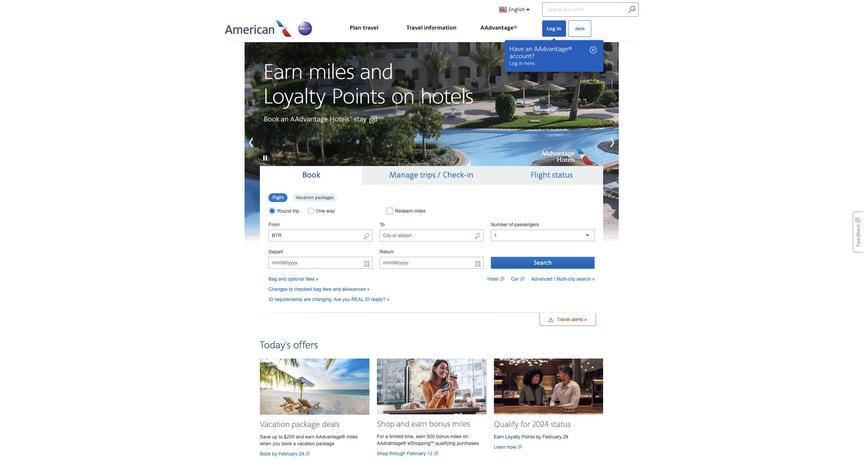 Task type: describe. For each thing, give the bounding box(es) containing it.
qualify for 2024 status
[[494, 420, 571, 430]]

return
[[380, 249, 394, 255]]

2 id from the left
[[365, 297, 370, 302]]

in
[[467, 170, 474, 180]]

changes to checked bag fees and allowances
[[269, 287, 366, 292]]

0 vertical spatial bonus
[[429, 420, 450, 429]]

earn miles and loyalty points on hotels. opens another site in a new window that may not meet accessibility guidelines. image
[[245, 42, 619, 244]]

0 vertical spatial by
[[536, 434, 541, 440]]

changing:
[[312, 297, 333, 302]]

qualify
[[494, 420, 519, 430]]

bag
[[269, 276, 277, 282]]

advanced / multi-city search link
[[531, 276, 595, 282]]

flight status link
[[500, 166, 604, 185]]

Return text field
[[380, 257, 484, 269]]

shop for shop through february 12
[[377, 451, 388, 456]]

0 horizontal spatial 29
[[299, 451, 304, 457]]

vacation packages
[[296, 195, 334, 200]]

learn
[[494, 444, 506, 450]]

passengers
[[515, 222, 539, 227]]

hotel link
[[488, 276, 504, 282]]

eshopping℠
[[408, 441, 434, 446]]

a inside "for a limited time, earn 500 bonus miles on aadvantage® eshopping℠ qualifying purchases"
[[385, 434, 388, 439]]

of
[[509, 222, 513, 227]]

bag and optional fees link
[[269, 276, 319, 282]]

purchases
[[457, 441, 479, 446]]

bag
[[313, 287, 321, 292]]

redeem miles
[[394, 208, 426, 214]]

changes
[[269, 287, 288, 292]]

from
[[269, 222, 280, 227]]

vacation for vacation packages
[[296, 195, 314, 200]]

travel
[[557, 317, 570, 322]]

shop for shop and earn bonus miles
[[377, 420, 395, 429]]

0 vertical spatial you
[[343, 297, 350, 302]]

multi-
[[557, 276, 568, 282]]

learn how
[[494, 444, 518, 450]]

and right bag on the bottom left of the page
[[278, 276, 286, 282]]

on
[[463, 434, 468, 439]]

2024
[[533, 420, 549, 430]]

check-
[[443, 170, 467, 180]]

previous slide image
[[245, 134, 275, 151]]

To text field
[[380, 230, 484, 242]]

next slide image
[[588, 134, 619, 151]]

advanced
[[531, 276, 553, 282]]

trip
[[293, 208, 299, 214]]

and up time,
[[397, 420, 410, 429]]

and up are
[[333, 287, 341, 292]]

february for vacation package deals
[[279, 451, 298, 457]]

how
[[508, 444, 516, 450]]

vacation for vacation package deals
[[260, 420, 290, 430]]

From text field
[[269, 230, 373, 242]]

bag and optional fees
[[269, 276, 315, 282]]

when
[[260, 441, 271, 446]]

0 vertical spatial to
[[289, 287, 293, 292]]

earn inside "for a limited time, earn 500 bonus miles on aadvantage® eshopping℠ qualifying purchases"
[[416, 434, 426, 439]]

depart
[[269, 249, 283, 255]]

option group containing flight
[[269, 193, 341, 202]]

0 horizontal spatial by
[[272, 451, 277, 457]]

real
[[352, 297, 364, 302]]

one
[[316, 208, 325, 214]]

through
[[389, 451, 406, 456]]

1 vertical spatial status
[[551, 420, 571, 430]]

shop and earn bonus miles
[[377, 420, 470, 429]]

a inside save up to $200 and earn aadvantage® miles when you book a vacation package
[[293, 441, 296, 446]]

book by february 29
[[260, 451, 306, 457]]

advanced / multi-city search
[[531, 276, 591, 282]]

leave feedback, opens external site in new window image
[[853, 212, 863, 252]]

for
[[377, 434, 384, 439]]

flight for flight
[[272, 195, 284, 200]]

1 horizontal spatial 29
[[563, 434, 568, 440]]

manage trips / check-in link
[[363, 166, 500, 185]]

miles inside "for a limited time, earn 500 bonus miles on aadvantage® eshopping℠ qualifying purchases"
[[451, 434, 462, 439]]

city
[[568, 276, 575, 282]]

1 horizontal spatial newpage image
[[500, 276, 504, 282]]

loyalty
[[505, 434, 521, 440]]

newpage image for qualify for 2024 status
[[518, 444, 522, 451]]

trips
[[420, 170, 436, 180]]

0 vertical spatial package
[[292, 420, 320, 430]]

february for shop and earn bonus miles
[[407, 451, 426, 456]]

packages
[[315, 195, 334, 200]]

pause slideshow image
[[260, 142, 270, 163]]

2 horizontal spatial february
[[543, 434, 562, 440]]

checked
[[294, 287, 312, 292]]

number
[[491, 222, 508, 227]]



Task type: vqa. For each thing, say whether or not it's contained in the screenshot.
a inside the For a limited time, earn 500 bonus miles on AAdvantage® eShopping℠ qualifying purchases
yes



Task type: locate. For each thing, give the bounding box(es) containing it.
to inside save up to $200 and earn aadvantage® miles when you book a vacation package
[[279, 434, 283, 440]]

1 vertical spatial by
[[272, 451, 277, 457]]

newpage image left advanced
[[520, 276, 525, 282]]

miles left "for"
[[347, 434, 358, 440]]

aadvantage®
[[316, 434, 345, 440], [377, 441, 406, 446]]

1 horizontal spatial book
[[302, 170, 320, 180]]

newpage image right how
[[518, 444, 522, 451]]

up
[[272, 434, 277, 440]]

february
[[543, 434, 562, 440], [407, 451, 426, 456], [279, 451, 298, 457]]

0 horizontal spatial vacation
[[260, 420, 290, 430]]

0 vertical spatial shop
[[377, 420, 395, 429]]

fees right bag
[[323, 287, 332, 292]]

shop
[[377, 420, 395, 429], [377, 451, 388, 456]]

1 id from the left
[[269, 297, 273, 302]]

1 horizontal spatial to
[[289, 287, 293, 292]]

0 vertical spatial flight
[[531, 170, 550, 180]]

earn up eshopping℠
[[416, 434, 426, 439]]

package right 'vacation'
[[316, 441, 334, 446]]

earn inside save up to $200 and earn aadvantage® miles when you book a vacation package
[[305, 434, 315, 440]]

february down book
[[279, 451, 298, 457]]

today's offers
[[260, 339, 318, 352]]

option group down packages
[[269, 207, 373, 214]]

shop up "for"
[[377, 420, 395, 429]]

offers
[[293, 339, 318, 352]]

0 horizontal spatial fees
[[306, 276, 315, 282]]

to right up
[[279, 434, 283, 440]]

fees
[[306, 276, 315, 282], [323, 287, 332, 292]]

book for book by february 29
[[260, 451, 271, 457]]

shop left through
[[377, 451, 388, 456]]

1 horizontal spatial id
[[365, 297, 370, 302]]

0 vertical spatial status
[[552, 170, 573, 180]]

to
[[380, 222, 385, 227]]

/ left multi-
[[554, 276, 555, 282]]

0 vertical spatial newpage image
[[520, 276, 525, 282]]

and
[[278, 276, 286, 282], [333, 287, 341, 292], [397, 420, 410, 429], [296, 434, 304, 440]]

0 vertical spatial fees
[[306, 276, 315, 282]]

vacation inside option group
[[296, 195, 314, 200]]

option group containing round trip
[[269, 207, 373, 214]]

miles right redeem
[[414, 208, 426, 214]]

vacation
[[297, 441, 315, 446]]

way
[[326, 208, 335, 214]]

earn
[[494, 434, 504, 440]]

ready?
[[371, 297, 386, 302]]

deals
[[322, 420, 340, 430]]

1 vertical spatial a
[[293, 441, 296, 446]]

by right points
[[536, 434, 541, 440]]

hotel
[[488, 276, 500, 282]]

one way
[[316, 208, 335, 214]]

miles left on
[[451, 434, 462, 439]]

save up to $200 and earn aadvantage® miles when you book a vacation package
[[260, 434, 358, 446]]

newpage image left car
[[500, 276, 504, 282]]

package up save up to $200 and earn aadvantage® miles when you book a vacation package on the left of page
[[292, 420, 320, 430]]

/
[[438, 170, 441, 180], [554, 276, 555, 282]]

0 vertical spatial 29
[[563, 434, 568, 440]]

you inside save up to $200 and earn aadvantage® miles when you book a vacation package
[[273, 441, 280, 446]]

1 vertical spatial flight
[[272, 195, 284, 200]]

aadvantage® down 'limited'
[[377, 441, 406, 446]]

newpage image right 12
[[434, 450, 438, 457]]

are
[[304, 297, 311, 302]]

1 vertical spatial option group
[[269, 207, 373, 214]]

/ inside tab list
[[438, 170, 441, 180]]

book
[[282, 441, 292, 446]]

0 vertical spatial book
[[302, 170, 320, 180]]

bonus up qualifying in the bottom of the page
[[436, 434, 449, 439]]

package inside save up to $200 and earn aadvantage® miles when you book a vacation package
[[316, 441, 334, 446]]

1 shop from the top
[[377, 420, 395, 429]]

1 vertical spatial newpage image
[[434, 450, 438, 457]]

flight status
[[531, 170, 573, 180]]

allowances
[[342, 287, 366, 292]]

29
[[563, 434, 568, 440], [299, 451, 304, 457]]

shop through february 12
[[377, 451, 434, 456]]

search
[[577, 276, 591, 282]]

1 horizontal spatial a
[[385, 434, 388, 439]]

february down eshopping℠
[[407, 451, 426, 456]]

option group up trip
[[269, 193, 341, 202]]

manage
[[389, 170, 418, 180]]

12
[[427, 451, 433, 456]]

you right are
[[343, 297, 350, 302]]

bonus up 500
[[429, 420, 450, 429]]

and inside save up to $200 and earn aadvantage® miles when you book a vacation package
[[296, 434, 304, 440]]

flight inside tab list
[[531, 170, 550, 180]]

2 option group from the top
[[269, 207, 373, 214]]

number of passengers
[[491, 222, 539, 227]]

a right book
[[293, 441, 296, 446]]

are
[[334, 297, 341, 302]]

limited
[[389, 434, 403, 439]]

$200
[[284, 434, 295, 440]]

to
[[289, 287, 293, 292], [279, 434, 283, 440]]

travel alerts
[[557, 317, 583, 322]]

0 horizontal spatial id
[[269, 297, 273, 302]]

1 horizontal spatial aadvantage®
[[377, 441, 406, 446]]

newpage image for shop through february 12
[[434, 450, 438, 457]]

0 horizontal spatial february
[[279, 451, 298, 457]]

500
[[427, 434, 435, 439]]

Depart text field
[[269, 257, 373, 269]]

tab list containing book
[[260, 166, 604, 185]]

0 horizontal spatial you
[[273, 441, 280, 446]]

tab list
[[260, 166, 604, 185]]

1 vertical spatial to
[[279, 434, 283, 440]]

for
[[521, 420, 531, 430]]

1 horizontal spatial flight
[[531, 170, 550, 180]]

1 vertical spatial bonus
[[436, 434, 449, 439]]

0 horizontal spatial book
[[260, 451, 271, 457]]

a
[[385, 434, 388, 439], [293, 441, 296, 446]]

1 vertical spatial package
[[316, 441, 334, 446]]

optional
[[288, 276, 304, 282]]

manage trips / check-in
[[389, 170, 474, 180]]

status
[[552, 170, 573, 180], [551, 420, 571, 430]]

earn up 'vacation'
[[305, 434, 315, 440]]

1 horizontal spatial by
[[536, 434, 541, 440]]

0 horizontal spatial aadvantage®
[[316, 434, 345, 440]]

to down bag and optional fees
[[289, 287, 293, 292]]

1 vertical spatial 29
[[299, 451, 304, 457]]

0 horizontal spatial /
[[438, 170, 441, 180]]

id requirements are changing: are you real id ready? link
[[269, 297, 390, 302]]

and up 'vacation'
[[296, 434, 304, 440]]

1 vertical spatial /
[[554, 276, 555, 282]]

1 vertical spatial you
[[273, 441, 280, 446]]

0 vertical spatial aadvantage®
[[316, 434, 345, 440]]

0 horizontal spatial newpage image
[[434, 450, 438, 457]]

a right "for"
[[385, 434, 388, 439]]

id down changes
[[269, 297, 273, 302]]

bonus inside "for a limited time, earn 500 bonus miles on aadvantage® eshopping℠ qualifying purchases"
[[436, 434, 449, 439]]

1 horizontal spatial fees
[[323, 287, 332, 292]]

alerts
[[572, 317, 583, 322]]

round
[[277, 208, 292, 214]]

requirements
[[275, 297, 303, 302]]

1 horizontal spatial vacation
[[296, 195, 314, 200]]

None submit
[[491, 257, 595, 269]]

2 horizontal spatial newpage image
[[518, 444, 522, 451]]

status inside tab list
[[552, 170, 573, 180]]

today's
[[260, 339, 291, 352]]

id requirements are changing: are you real id ready?
[[269, 297, 386, 302]]

newpage image for car
[[520, 276, 525, 282]]

save
[[260, 434, 271, 440]]

miles up on
[[453, 420, 470, 429]]

round trip
[[277, 208, 299, 214]]

aadvantage® inside save up to $200 and earn aadvantage® miles when you book a vacation package
[[316, 434, 345, 440]]

fees up changes to checked bag fees and allowances
[[306, 276, 315, 282]]

option group
[[269, 193, 341, 202], [269, 207, 373, 214]]

/ right trips on the top of page
[[438, 170, 441, 180]]

redeem
[[395, 208, 413, 214]]

vacation package deals
[[260, 420, 340, 430]]

aadvantage® inside "for a limited time, earn 500 bonus miles on aadvantage® eshopping℠ qualifying purchases"
[[377, 441, 406, 446]]

1 vertical spatial vacation
[[260, 420, 290, 430]]

car
[[511, 276, 520, 282]]

travel alerts link
[[540, 313, 596, 326]]

bonus
[[429, 420, 450, 429], [436, 434, 449, 439]]

search image
[[475, 233, 481, 241]]

time,
[[405, 434, 415, 439]]

changes to checked bag fees and allowances link
[[269, 287, 370, 292]]

0 vertical spatial vacation
[[296, 195, 314, 200]]

you down up
[[273, 441, 280, 446]]

newpage image down 'vacation'
[[306, 451, 310, 457]]

february down 2024
[[543, 434, 562, 440]]

car link
[[511, 276, 525, 282]]

package
[[292, 420, 320, 430], [316, 441, 334, 446]]

by down up
[[272, 451, 277, 457]]

flight
[[531, 170, 550, 180], [272, 195, 284, 200]]

1 option group from the top
[[269, 193, 341, 202]]

0 vertical spatial /
[[438, 170, 441, 180]]

0 horizontal spatial to
[[279, 434, 283, 440]]

miles inside save up to $200 and earn aadvantage® miles when you book a vacation package
[[347, 434, 358, 440]]

0 horizontal spatial a
[[293, 441, 296, 446]]

1 horizontal spatial /
[[554, 276, 555, 282]]

for a limited time, earn 500 bonus miles on aadvantage® eshopping℠ qualifying purchases
[[377, 434, 479, 446]]

earn up time,
[[412, 420, 427, 429]]

book link
[[260, 166, 363, 185]]

earn loyalty points by february 29
[[494, 434, 568, 440]]

2 shop from the top
[[377, 451, 388, 456]]

1 vertical spatial fees
[[323, 287, 332, 292]]

1 horizontal spatial you
[[343, 297, 350, 302]]

search image
[[364, 233, 370, 241]]

miles
[[414, 208, 426, 214], [453, 420, 470, 429], [451, 434, 462, 439], [347, 434, 358, 440]]

vacation
[[296, 195, 314, 200], [260, 420, 290, 430]]

earn
[[412, 420, 427, 429], [416, 434, 426, 439], [305, 434, 315, 440]]

flight for flight status
[[531, 170, 550, 180]]

1 vertical spatial shop
[[377, 451, 388, 456]]

you
[[343, 297, 350, 302], [273, 441, 280, 446]]

1 horizontal spatial february
[[407, 451, 426, 456]]

1 vertical spatial aadvantage®
[[377, 441, 406, 446]]

0 horizontal spatial flight
[[272, 195, 284, 200]]

book up vacation packages
[[302, 170, 320, 180]]

flight inside option group
[[272, 195, 284, 200]]

points
[[522, 434, 535, 440]]

vacation up trip
[[296, 195, 314, 200]]

newpage image
[[520, 276, 525, 282], [434, 450, 438, 457]]

newpage image for vacation package deals
[[306, 451, 310, 457]]

aadvantage® down the deals
[[316, 434, 345, 440]]

0 vertical spatial a
[[385, 434, 388, 439]]

1 horizontal spatial newpage image
[[520, 276, 525, 282]]

book inside tab list
[[302, 170, 320, 180]]

1 vertical spatial book
[[260, 451, 271, 457]]

vacation up up
[[260, 420, 290, 430]]

id right real
[[365, 297, 370, 302]]

book for book
[[302, 170, 320, 180]]

qualifying
[[435, 441, 456, 446]]

0 horizontal spatial newpage image
[[306, 451, 310, 457]]

newpage image
[[500, 276, 504, 282], [518, 444, 522, 451], [306, 451, 310, 457]]

0 vertical spatial option group
[[269, 193, 341, 202]]

book down when
[[260, 451, 271, 457]]



